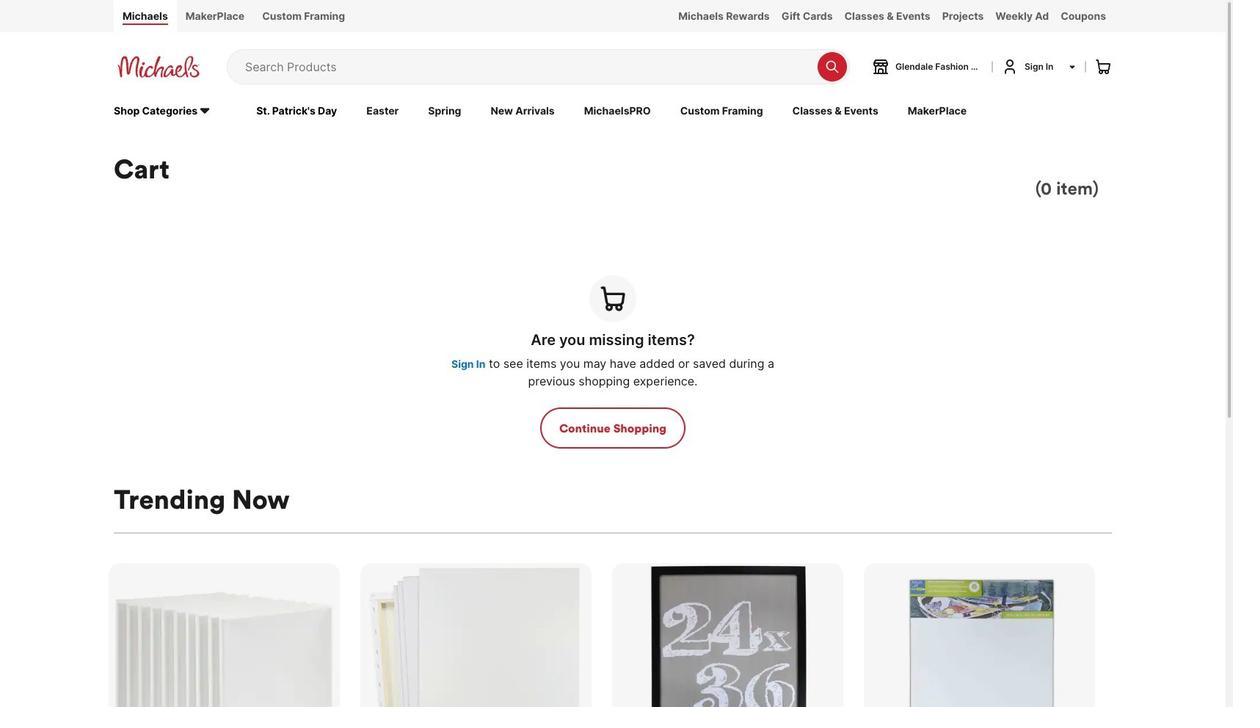 Task type: vqa. For each thing, say whether or not it's contained in the screenshot.
SEARCH INPUT 'field'
yes



Task type: locate. For each thing, give the bounding box(es) containing it.
search button image
[[825, 59, 840, 74]]

Search Input field
[[245, 50, 811, 84]]

10 pack 8" x 10" super value canvas by artist's loft® necessities™ image
[[109, 563, 340, 707]]

shoppingcart image
[[598, 284, 628, 313]]

level 3 gallery wrapped heavy duty canvas by artist's loft® image
[[864, 563, 1095, 707]]

shopping cart icon header image
[[1095, 58, 1112, 76]]



Task type: describe. For each thing, give the bounding box(es) containing it.
black belmont frame by studio décor® image
[[612, 563, 844, 707]]

5 pack 16" x 20" super value canvas by artist's loft® necessities™ image
[[360, 563, 592, 707]]



